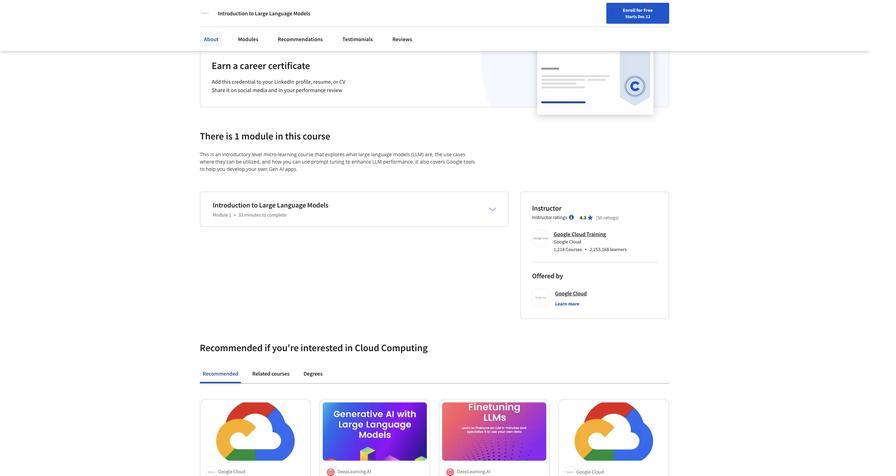 Task type: describe. For each thing, give the bounding box(es) containing it.
learning
[[278, 151, 297, 158]]

business
[[287, 6, 308, 13]]

tools
[[464, 159, 475, 165]]

to left coursera
[[249, 10, 254, 17]]

testimonials
[[342, 36, 373, 43]]

certificate
[[268, 59, 310, 72]]

introductory
[[222, 151, 251, 158]]

they
[[215, 159, 225, 165]]

training
[[587, 231, 606, 238]]

level
[[252, 151, 262, 158]]

it
[[226, 87, 230, 94]]

how
[[272, 159, 282, 165]]

share
[[212, 87, 225, 94]]

and inside add this credential to your linkedin profile, resume, or cv share it on social media and in your performance review
[[268, 87, 277, 94]]

social
[[238, 87, 251, 94]]

(
[[596, 215, 598, 221]]

there
[[200, 130, 224, 142]]

1 deeplearning.ai from the left
[[337, 469, 371, 476]]

this
[[200, 151, 209, 158]]

models
[[393, 151, 410, 158]]

tuning
[[330, 159, 344, 165]]

help
[[206, 166, 216, 172]]

0 horizontal spatial you
[[217, 166, 225, 172]]

0 horizontal spatial ratings
[[553, 214, 567, 221]]

that
[[315, 151, 324, 158]]

if
[[265, 342, 270, 355]]

there is 1 module in this course
[[200, 130, 330, 142]]

about
[[204, 36, 218, 43]]

interested
[[301, 342, 343, 355]]

starts
[[625, 14, 637, 19]]

is for there
[[226, 130, 233, 142]]

degrees
[[304, 371, 323, 378]]

course inside this is an introductory level micro-learning course that explores what large language models (llm) are, the use cases where they can be utilized, and how you can use prompt tuning to enhance llm performance. it also covers google tools to help you develop your own gen ai apps.
[[298, 151, 313, 158]]

your inside this is an introductory level micro-learning course that explores what large language models (llm) are, the use cases where they can be utilized, and how you can use prompt tuning to enhance llm performance. it also covers google tools to help you develop your own gen ai apps.
[[246, 166, 257, 172]]

develop
[[227, 166, 245, 172]]

google inside google cloud link
[[555, 290, 572, 297]]

related courses button
[[250, 366, 292, 382]]

you're
[[272, 342, 299, 355]]

covers
[[430, 159, 445, 165]]

learn more about coursera for business
[[211, 6, 308, 13]]

coursera enterprise logos image
[[514, 0, 653, 8]]

0 horizontal spatial for
[[279, 6, 286, 13]]

1 inside introduction to large language models module 1 • 33 minutes to complete
[[229, 212, 231, 218]]

33
[[239, 212, 243, 218]]

degrees button
[[301, 366, 325, 382]]

enroll for free starts dec 12
[[623, 7, 653, 19]]

for inside 'enroll for free starts dec 12'
[[637, 7, 643, 13]]

1 horizontal spatial you
[[283, 159, 291, 165]]

recommendations link
[[274, 31, 327, 47]]

by
[[556, 272, 563, 280]]

large
[[359, 151, 370, 158]]

computing
[[381, 342, 428, 355]]

credential
[[232, 78, 255, 85]]

are,
[[425, 151, 434, 158]]

the
[[435, 151, 442, 158]]

google cloud image
[[200, 8, 210, 18]]

language for introduction to large language models
[[269, 10, 292, 17]]

4.3
[[580, 215, 586, 221]]

learners
[[610, 247, 627, 253]]

large for introduction to large language models
[[255, 10, 268, 17]]

2,253,168
[[590, 247, 609, 253]]

related
[[252, 371, 270, 378]]

courses
[[272, 371, 290, 378]]

2 horizontal spatial your
[[284, 87, 295, 94]]

0 horizontal spatial use
[[302, 159, 310, 165]]

recommended if you're interested in cloud computing
[[200, 342, 428, 355]]

introduction for introduction to large language models
[[218, 10, 248, 17]]

recommended button
[[200, 366, 241, 382]]

and inside this is an introductory level micro-learning course that explores what large language models (llm) are, the use cases where they can be utilized, and how you can use prompt tuning to enhance llm performance. it also covers google tools to help you develop your own gen ai apps.
[[262, 159, 271, 165]]

( 50 ratings )
[[596, 215, 619, 221]]

apps.
[[285, 166, 298, 172]]

a
[[233, 59, 238, 72]]

also
[[420, 159, 429, 165]]

micro-
[[264, 151, 278, 158]]

learn for learn more
[[555, 301, 567, 307]]

to up minutes
[[252, 201, 258, 210]]

google cloud link
[[555, 290, 587, 298]]

0 vertical spatial course
[[303, 130, 330, 142]]

to down what
[[346, 159, 350, 165]]

more for learn more
[[568, 301, 579, 307]]

explores
[[325, 151, 345, 158]]

google inside this is an introductory level micro-learning course that explores what large language models (llm) are, the use cases where they can be utilized, and how you can use prompt tuning to enhance llm performance. it also covers google tools to help you develop your own gen ai apps.
[[446, 159, 463, 165]]

free
[[644, 7, 653, 13]]

cv
[[339, 78, 345, 85]]

media
[[253, 87, 267, 94]]

1 horizontal spatial your
[[263, 78, 273, 85]]

own
[[258, 166, 268, 172]]

0 vertical spatial use
[[444, 151, 452, 158]]

1 vertical spatial this
[[285, 130, 301, 142]]

50
[[598, 215, 602, 221]]

• for to
[[234, 212, 236, 218]]

2 deeplearning.ai from the left
[[457, 469, 491, 476]]

to right minutes
[[262, 212, 266, 218]]

enhance
[[352, 159, 371, 165]]

google cloud training google cloud 1,218 courses • 2,253,168 learners
[[554, 231, 627, 254]]

coursera
[[256, 6, 277, 13]]

coursera career certificate image
[[537, 40, 654, 115]]

instructor for instructor
[[532, 204, 562, 213]]

learn more button
[[555, 301, 579, 308]]

in inside add this credential to your linkedin profile, resume, or cv share it on social media and in your performance review
[[278, 87, 283, 94]]

utilized,
[[243, 159, 261, 165]]

ai
[[279, 166, 284, 172]]

to inside add this credential to your linkedin profile, resume, or cv share it on social media and in your performance review
[[257, 78, 261, 85]]

what
[[346, 151, 357, 158]]

linkedin
[[274, 78, 294, 85]]

offered
[[532, 272, 555, 280]]



Task type: vqa. For each thing, say whether or not it's contained in the screenshot.
module in
yes



Task type: locate. For each thing, give the bounding box(es) containing it.
offered by
[[532, 272, 563, 280]]

is
[[226, 130, 233, 142], [210, 151, 214, 158]]

cloud
[[572, 231, 586, 238], [569, 239, 581, 245], [573, 290, 587, 297], [355, 342, 379, 355], [233, 469, 246, 476], [592, 469, 604, 476]]

google cloud
[[555, 290, 587, 297], [218, 469, 246, 476], [576, 469, 604, 476]]

1 vertical spatial •
[[585, 246, 587, 254]]

course up that at the top of page
[[303, 130, 330, 142]]

1 horizontal spatial ratings
[[603, 215, 617, 221]]

performance.
[[383, 159, 414, 165]]

1 vertical spatial use
[[302, 159, 310, 165]]

large right about
[[255, 10, 268, 17]]

large
[[255, 10, 268, 17], [259, 201, 276, 210]]

can left be
[[227, 159, 235, 165]]

deeplearning.ai
[[337, 469, 371, 476], [457, 469, 491, 476]]

more
[[226, 6, 239, 13], [568, 301, 579, 307]]

models
[[293, 10, 310, 17], [307, 201, 329, 210]]

in
[[278, 87, 283, 94], [275, 130, 283, 142], [345, 342, 353, 355]]

can
[[227, 159, 235, 165], [293, 159, 301, 165]]

1 vertical spatial language
[[277, 201, 306, 210]]

0 vertical spatial your
[[263, 78, 273, 85]]

0 horizontal spatial 1
[[229, 212, 231, 218]]

you down learning
[[283, 159, 291, 165]]

learn inside button
[[555, 301, 567, 307]]

add this credential to your linkedin profile, resume, or cv share it on social media and in your performance review
[[212, 78, 345, 94]]

introduction to large language models module 1 • 33 minutes to complete
[[213, 201, 329, 218]]

language inside introduction to large language models module 1 • 33 minutes to complete
[[277, 201, 306, 210]]

• for cloud
[[585, 246, 587, 254]]

recommended
[[200, 342, 263, 355], [203, 371, 238, 378]]

0 horizontal spatial deeplearning.ai
[[337, 469, 371, 476]]

1 vertical spatial recommended
[[203, 371, 238, 378]]

recommendation tabs tab list
[[200, 366, 669, 384]]

be
[[236, 159, 242, 165]]

0 vertical spatial in
[[278, 87, 283, 94]]

learn more
[[555, 301, 579, 307]]

0 horizontal spatial your
[[246, 166, 257, 172]]

is right the there
[[226, 130, 233, 142]]

performance
[[296, 87, 326, 94]]

in for interested
[[345, 342, 353, 355]]

you down 'they'
[[217, 166, 225, 172]]

resume,
[[313, 78, 332, 85]]

in up learning
[[275, 130, 283, 142]]

0 horizontal spatial this
[[222, 78, 231, 85]]

ratings right '50'
[[603, 215, 617, 221]]

0 horizontal spatial learn
[[211, 6, 225, 13]]

your
[[263, 78, 273, 85], [284, 87, 295, 94], [246, 166, 257, 172]]

1 horizontal spatial learn
[[555, 301, 567, 307]]

introduction for introduction to large language models module 1 • 33 minutes to complete
[[213, 201, 250, 210]]

1 vertical spatial course
[[298, 151, 313, 158]]

language
[[371, 151, 392, 158]]

course
[[303, 130, 330, 142], [298, 151, 313, 158]]

use
[[444, 151, 452, 158], [302, 159, 310, 165]]

to up media
[[257, 78, 261, 85]]

add
[[212, 78, 221, 85]]

0 vertical spatial and
[[268, 87, 277, 94]]

this up it
[[222, 78, 231, 85]]

modules link
[[234, 31, 262, 47]]

ratings
[[553, 214, 567, 221], [603, 215, 617, 221]]

instructor
[[532, 204, 562, 213], [532, 214, 552, 221]]

0 vertical spatial models
[[293, 10, 310, 17]]

2 instructor from the top
[[532, 214, 552, 221]]

to left help
[[200, 166, 205, 172]]

and
[[268, 87, 277, 94], [262, 159, 271, 165]]

more down google cloud link
[[568, 301, 579, 307]]

module
[[213, 212, 228, 218]]

•
[[234, 212, 236, 218], [585, 246, 587, 254]]

learn more about coursera for business link
[[211, 6, 308, 13]]

1 horizontal spatial is
[[226, 130, 233, 142]]

testimonials link
[[338, 31, 377, 47]]

in down linkedin
[[278, 87, 283, 94]]

module
[[241, 130, 273, 142]]

ratings left 4.3
[[553, 214, 567, 221]]

and right media
[[268, 87, 277, 94]]

2 vertical spatial in
[[345, 342, 353, 355]]

it
[[415, 159, 419, 165]]

gen
[[269, 166, 278, 172]]

0 vertical spatial learn
[[211, 6, 225, 13]]

1 vertical spatial and
[[262, 159, 271, 165]]

about
[[240, 6, 255, 13]]

1 vertical spatial learn
[[555, 301, 567, 307]]

introduction right google cloud image
[[218, 10, 248, 17]]

0 vertical spatial recommended
[[200, 342, 263, 355]]

recommended inside button
[[203, 371, 238, 378]]

2 can from the left
[[293, 159, 301, 165]]

is left an at the top left of page
[[210, 151, 214, 158]]

• left the "33"
[[234, 212, 236, 218]]

1 vertical spatial your
[[284, 87, 295, 94]]

is inside this is an introductory level micro-learning course that explores what large language models (llm) are, the use cases where they can be utilized, and how you can use prompt tuning to enhance llm performance. it also covers google tools to help you develop your own gen ai apps.
[[210, 151, 214, 158]]

your up media
[[263, 78, 273, 85]]

• right courses
[[585, 246, 587, 254]]

google cloud training link
[[554, 231, 606, 238]]

course left that at the top of page
[[298, 151, 313, 158]]

2 vertical spatial your
[[246, 166, 257, 172]]

0 vertical spatial language
[[269, 10, 292, 17]]

0 vertical spatial large
[[255, 10, 268, 17]]

large up "complete"
[[259, 201, 276, 210]]

where
[[200, 159, 214, 165]]

more inside button
[[568, 301, 579, 307]]

instructor up "instructor ratings"
[[532, 204, 562, 213]]

• inside google cloud training google cloud 1,218 courses • 2,253,168 learners
[[585, 246, 587, 254]]

you
[[283, 159, 291, 165], [217, 166, 225, 172]]

introduction inside introduction to large language models module 1 • 33 minutes to complete
[[213, 201, 250, 210]]

this is an introductory level micro-learning course that explores what large language models (llm) are, the use cases where they can be utilized, and how you can use prompt tuning to enhance llm performance. it also covers google tools to help you develop your own gen ai apps.
[[200, 151, 476, 172]]

can up the apps.
[[293, 159, 301, 165]]

and up own at the top left of the page
[[262, 159, 271, 165]]

instructor ratings
[[532, 214, 567, 221]]

recommendations
[[278, 36, 323, 43]]

12
[[646, 14, 650, 19]]

complete
[[267, 212, 286, 218]]

)
[[617, 215, 619, 221]]

more for learn more about coursera for business
[[226, 6, 239, 13]]

use left prompt
[[302, 159, 310, 165]]

in for module
[[275, 130, 283, 142]]

1 vertical spatial introduction
[[213, 201, 250, 210]]

language for introduction to large language models module 1 • 33 minutes to complete
[[277, 201, 306, 210]]

1 horizontal spatial •
[[585, 246, 587, 254]]

0 vertical spatial •
[[234, 212, 236, 218]]

google cloud training image
[[533, 231, 549, 247]]

0 vertical spatial you
[[283, 159, 291, 165]]

1 vertical spatial 1
[[229, 212, 231, 218]]

introduction up the "33"
[[213, 201, 250, 210]]

this up learning
[[285, 130, 301, 142]]

1 vertical spatial you
[[217, 166, 225, 172]]

introduction to large language models
[[218, 10, 310, 17]]

minutes
[[244, 212, 261, 218]]

models inside introduction to large language models module 1 • 33 minutes to complete
[[307, 201, 329, 210]]

0 horizontal spatial is
[[210, 151, 214, 158]]

1,218
[[554, 247, 565, 253]]

1 horizontal spatial use
[[444, 151, 452, 158]]

0 horizontal spatial •
[[234, 212, 236, 218]]

1 vertical spatial is
[[210, 151, 214, 158]]

learn down google cloud link
[[555, 301, 567, 307]]

1 vertical spatial models
[[307, 201, 329, 210]]

for left business
[[279, 6, 286, 13]]

1 horizontal spatial can
[[293, 159, 301, 165]]

models for introduction to large language models
[[293, 10, 310, 17]]

0 vertical spatial this
[[222, 78, 231, 85]]

use right "the"
[[444, 151, 452, 158]]

your down linkedin
[[284, 87, 295, 94]]

0 horizontal spatial can
[[227, 159, 235, 165]]

(llm)
[[411, 151, 424, 158]]

google
[[446, 159, 463, 165], [554, 231, 571, 238], [554, 239, 568, 245], [555, 290, 572, 297], [218, 469, 232, 476], [576, 469, 591, 476]]

cases
[[453, 151, 465, 158]]

large inside introduction to large language models module 1 • 33 minutes to complete
[[259, 201, 276, 210]]

1 instructor from the top
[[532, 204, 562, 213]]

large for introduction to large language models module 1 • 33 minutes to complete
[[259, 201, 276, 210]]

reviews
[[392, 36, 412, 43]]

instructor up google cloud training image on the right of page
[[532, 214, 552, 221]]

modules
[[238, 36, 258, 43]]

0 vertical spatial introduction
[[218, 10, 248, 17]]

introduction
[[218, 10, 248, 17], [213, 201, 250, 210]]

None search field
[[100, 18, 267, 32]]

1 vertical spatial large
[[259, 201, 276, 210]]

1 horizontal spatial 1
[[234, 130, 239, 142]]

1 vertical spatial in
[[275, 130, 283, 142]]

courses
[[566, 247, 582, 253]]

1 up introductory
[[234, 130, 239, 142]]

for
[[279, 6, 286, 13], [637, 7, 643, 13]]

learn right google cloud image
[[211, 6, 225, 13]]

this
[[222, 78, 231, 85], [285, 130, 301, 142]]

1 vertical spatial instructor
[[532, 214, 552, 221]]

1 horizontal spatial deeplearning.ai
[[457, 469, 491, 476]]

for up dec
[[637, 7, 643, 13]]

to
[[249, 10, 254, 17], [257, 78, 261, 85], [346, 159, 350, 165], [200, 166, 205, 172], [252, 201, 258, 210], [262, 212, 266, 218]]

1 right module
[[229, 212, 231, 218]]

1 horizontal spatial this
[[285, 130, 301, 142]]

your down "utilized,"
[[246, 166, 257, 172]]

• inside introduction to large language models module 1 • 33 minutes to complete
[[234, 212, 236, 218]]

this inside add this credential to your linkedin profile, resume, or cv share it on social media and in your performance review
[[222, 78, 231, 85]]

in right interested
[[345, 342, 353, 355]]

learn for learn more about coursera for business
[[211, 6, 225, 13]]

1 can from the left
[[227, 159, 235, 165]]

1 horizontal spatial for
[[637, 7, 643, 13]]

is for this
[[210, 151, 214, 158]]

0 vertical spatial instructor
[[532, 204, 562, 213]]

instructor for instructor ratings
[[532, 214, 552, 221]]

0 vertical spatial 1
[[234, 130, 239, 142]]

an
[[215, 151, 221, 158]]

more left about
[[226, 6, 239, 13]]

related courses
[[252, 371, 290, 378]]

profile,
[[296, 78, 312, 85]]

recommended for recommended if you're interested in cloud computing
[[200, 342, 263, 355]]

0 horizontal spatial more
[[226, 6, 239, 13]]

0 vertical spatial is
[[226, 130, 233, 142]]

0 vertical spatial more
[[226, 6, 239, 13]]

reviews link
[[388, 31, 416, 47]]

earn a career certificate
[[212, 59, 310, 72]]

1 horizontal spatial more
[[568, 301, 579, 307]]

earn
[[212, 59, 231, 72]]

recommended for recommended
[[203, 371, 238, 378]]

1 vertical spatial more
[[568, 301, 579, 307]]

models for introduction to large language models module 1 • 33 minutes to complete
[[307, 201, 329, 210]]

dec
[[638, 14, 645, 19]]

llm
[[372, 159, 382, 165]]

career
[[240, 59, 266, 72]]



